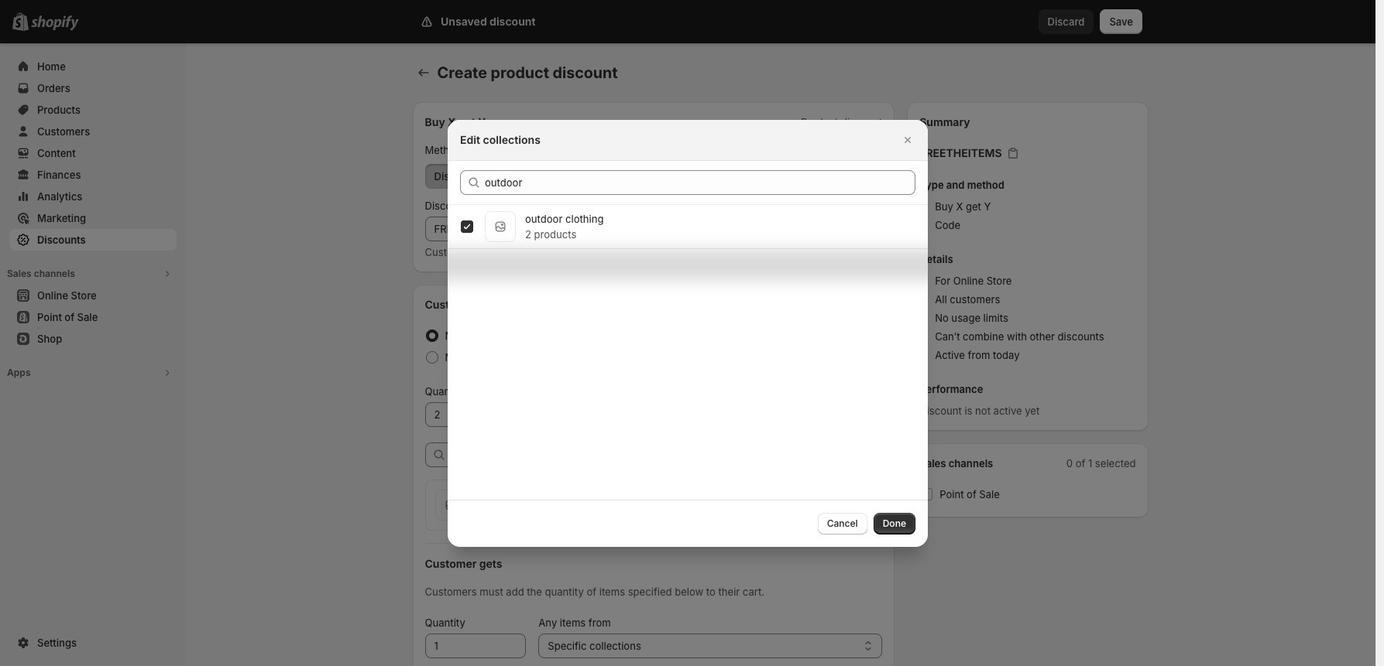 Task type: describe. For each thing, give the bounding box(es) containing it.
Search collections text field
[[485, 170, 916, 195]]



Task type: vqa. For each thing, say whether or not it's contained in the screenshot.
collections
no



Task type: locate. For each thing, give the bounding box(es) containing it.
shopify image
[[31, 15, 79, 31]]

dialog
[[0, 120, 1376, 547]]



